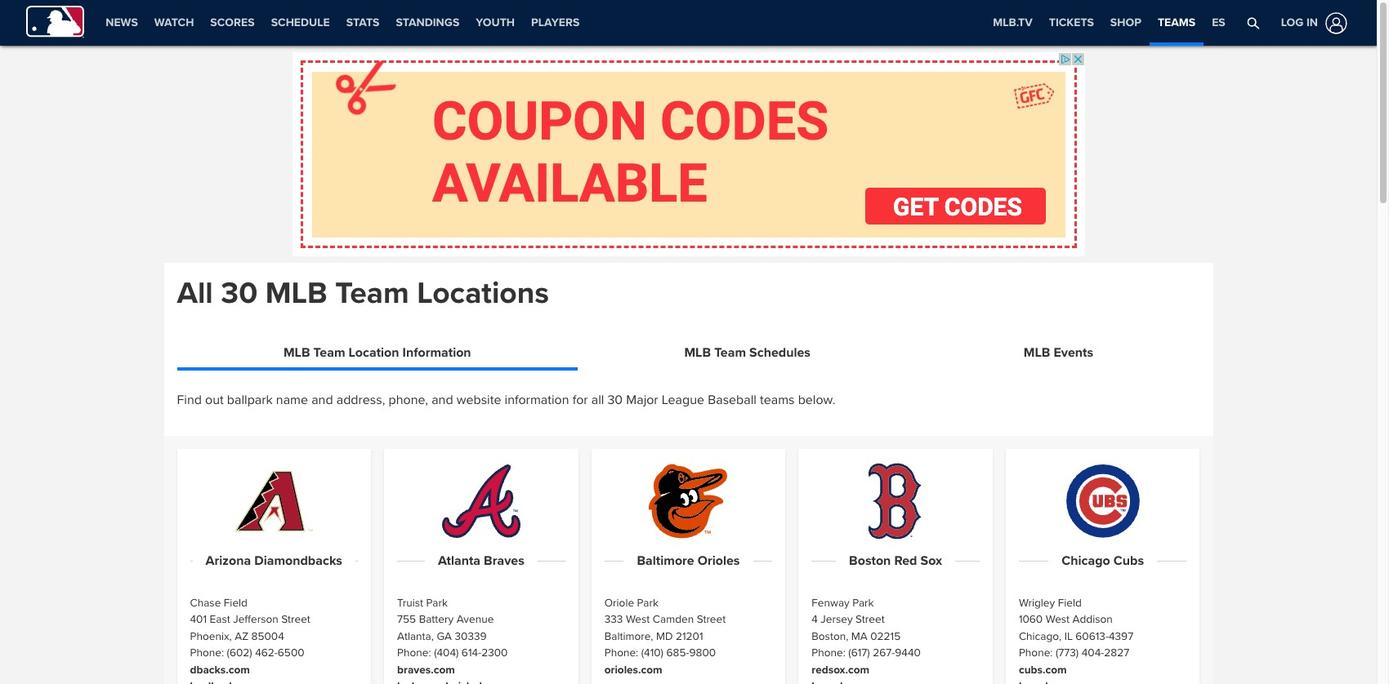 Task type: locate. For each thing, give the bounding box(es) containing it.
phone: down atlanta,
[[397, 647, 431, 661]]

tickets link
[[1041, 0, 1102, 46]]

21201
[[676, 630, 703, 644]]

youth link
[[468, 0, 523, 46]]

field inside chase field 401 east jefferson street phoenix, az 85004 phone: (602) 462-6500 dbacks.com
[[224, 597, 248, 611]]

3 park from the left
[[853, 597, 874, 611]]

team
[[335, 275, 409, 312], [314, 345, 345, 361], [714, 345, 746, 361]]

1 west from the left
[[626, 613, 650, 627]]

phone: down 'baltimore,'
[[605, 647, 638, 661]]

log in button
[[1271, 9, 1351, 37]]

park for atlanta braves
[[426, 597, 448, 611]]

shop link
[[1102, 0, 1150, 46]]

park inside the truist park 755 battery avenue atlanta, ga 30339 phone: (404) 614-2300 braves.com
[[426, 597, 448, 611]]

1 horizontal spatial field
[[1058, 597, 1082, 611]]

cubs.com
[[1019, 663, 1067, 677]]

red
[[894, 553, 917, 570]]

2 horizontal spatial street
[[856, 613, 885, 627]]

street inside oriole park 333 west camden street baltimore, md 21201 phone: (410) 685-9800 orioles.com
[[697, 613, 726, 627]]

2 west from the left
[[1046, 613, 1070, 627]]

braves
[[484, 553, 525, 570]]

boston,
[[812, 630, 849, 644]]

park inside oriole park 333 west camden street baltimore, md 21201 phone: (410) 685-9800 orioles.com
[[637, 597, 659, 611]]

arizona diamondbacks
[[206, 553, 342, 570]]

park right oriole
[[637, 597, 659, 611]]

atlanta,
[[397, 630, 434, 644]]

standings link
[[388, 0, 468, 46]]

es link
[[1204, 0, 1234, 46]]

0 horizontal spatial and
[[312, 392, 333, 409]]

and right phone,
[[432, 392, 453, 409]]

es
[[1212, 16, 1226, 29]]

log in
[[1281, 15, 1318, 29]]

west up 'baltimore,'
[[626, 613, 650, 627]]

teams
[[1158, 16, 1196, 29]]

2 park from the left
[[637, 597, 659, 611]]

phone: for chicago cubs
[[1019, 647, 1053, 661]]

0 vertical spatial 30
[[221, 275, 258, 312]]

2 phone: from the left
[[397, 647, 431, 661]]

0 horizontal spatial street
[[281, 613, 310, 627]]

phone,
[[389, 392, 428, 409]]

field inside the wrigley field 1060 west addison chicago, il 60613-4397 phone: (773) 404-2827 cubs.com
[[1058, 597, 1082, 611]]

information
[[505, 392, 569, 409]]

watch
[[154, 16, 194, 29]]

west inside the wrigley field 1060 west addison chicago, il 60613-4397 phone: (773) 404-2827 cubs.com
[[1046, 613, 1070, 627]]

755
[[397, 613, 416, 627]]

az
[[235, 630, 249, 644]]

events
[[1054, 345, 1094, 361]]

field
[[224, 597, 248, 611], [1058, 597, 1082, 611]]

east
[[210, 613, 230, 627]]

401
[[190, 613, 207, 627]]

1 field from the left
[[224, 597, 248, 611]]

mlb team schedules link
[[584, 339, 911, 368]]

phone: inside fenway park 4 jersey street boston, ma 02215 phone: (617) 267-9440 redsox.com
[[812, 647, 846, 661]]

2 street from the left
[[697, 613, 726, 627]]

phone: inside chase field 401 east jefferson street phoenix, az 85004 phone: (602) 462-6500 dbacks.com
[[190, 647, 224, 661]]

advertisement region
[[292, 52, 1085, 257]]

30
[[221, 275, 258, 312], [608, 392, 623, 409]]

1 street from the left
[[281, 613, 310, 627]]

location
[[349, 345, 399, 361]]

street up 85004
[[281, 613, 310, 627]]

west up the il
[[1046, 613, 1070, 627]]

phone: down boston,
[[812, 647, 846, 661]]

secondary navigation element
[[97, 0, 588, 46]]

park inside fenway park 4 jersey street boston, ma 02215 phone: (617) 267-9440 redsox.com
[[853, 597, 874, 611]]

boston red sox
[[849, 553, 942, 570]]

all
[[177, 275, 213, 312]]

0 horizontal spatial field
[[224, 597, 248, 611]]

boston red sox logo image
[[857, 462, 935, 541]]

redsox.com link
[[812, 663, 870, 677]]

field for arizona
[[224, 597, 248, 611]]

mlb for mlb events
[[1024, 345, 1051, 361]]

mlb.tv link
[[985, 0, 1041, 46]]

team up baseball
[[714, 345, 746, 361]]

ga
[[437, 630, 452, 644]]

chase field 401 east jefferson street phoenix, az 85004 phone: (602) 462-6500 dbacks.com
[[190, 597, 310, 677]]

street
[[281, 613, 310, 627], [697, 613, 726, 627], [856, 613, 885, 627]]

field up east
[[224, 597, 248, 611]]

baltimore,
[[605, 630, 653, 644]]

9440
[[895, 647, 921, 661]]

mlb for mlb team location information
[[283, 345, 310, 361]]

mlb team schedules
[[684, 345, 811, 361]]

park up battery
[[426, 597, 448, 611]]

0 horizontal spatial park
[[426, 597, 448, 611]]

street for orioles
[[697, 613, 726, 627]]

0 horizontal spatial west
[[626, 613, 650, 627]]

ballpark
[[227, 392, 273, 409]]

truist
[[397, 597, 423, 611]]

team left location
[[314, 345, 345, 361]]

1 horizontal spatial and
[[432, 392, 453, 409]]

1 phone: from the left
[[190, 647, 224, 661]]

02215
[[871, 630, 901, 644]]

redsox.com
[[812, 663, 870, 677]]

west for baltimore orioles
[[626, 613, 650, 627]]

phone: inside the wrigley field 1060 west addison chicago, il 60613-4397 phone: (773) 404-2827 cubs.com
[[1019, 647, 1053, 661]]

baseball
[[708, 392, 757, 409]]

phone: inside oriole park 333 west camden street baltimore, md 21201 phone: (410) 685-9800 orioles.com
[[605, 647, 638, 661]]

park up jersey
[[853, 597, 874, 611]]

30339
[[455, 630, 487, 644]]

2 and from the left
[[432, 392, 453, 409]]

4 phone: from the left
[[812, 647, 846, 661]]

field up the addison
[[1058, 597, 1082, 611]]

462-
[[255, 647, 278, 661]]

team for mlb team schedules
[[714, 345, 746, 361]]

333
[[605, 613, 623, 627]]

1 horizontal spatial west
[[1046, 613, 1070, 627]]

park for baltimore orioles
[[637, 597, 659, 611]]

street inside chase field 401 east jefferson street phoenix, az 85004 phone: (602) 462-6500 dbacks.com
[[281, 613, 310, 627]]

5 phone: from the left
[[1019, 647, 1053, 661]]

team for mlb team location information
[[314, 345, 345, 361]]

players link
[[523, 0, 588, 46]]

mlb team location information link
[[183, 339, 571, 368]]

phone: down the chicago,
[[1019, 647, 1053, 661]]

1 horizontal spatial street
[[697, 613, 726, 627]]

braves.com link
[[397, 663, 455, 677]]

mlb for mlb team schedules
[[684, 345, 711, 361]]

west inside oriole park 333 west camden street baltimore, md 21201 phone: (410) 685-9800 orioles.com
[[626, 613, 650, 627]]

avenue
[[457, 613, 494, 627]]

mlb events link
[[924, 339, 1194, 368]]

phone: down phoenix,
[[190, 647, 224, 661]]

street for diamondbacks
[[281, 613, 310, 627]]

mlb
[[265, 275, 327, 312], [283, 345, 310, 361], [684, 345, 711, 361], [1024, 345, 1051, 361]]

404-
[[1082, 647, 1104, 661]]

2827
[[1104, 647, 1130, 661]]

1 horizontal spatial park
[[637, 597, 659, 611]]

3 phone: from the left
[[605, 647, 638, 661]]

and right name
[[312, 392, 333, 409]]

search image
[[1247, 16, 1260, 29]]

1 park from the left
[[426, 597, 448, 611]]

street up 21201
[[697, 613, 726, 627]]

schedule link
[[263, 0, 338, 46]]

jersey
[[821, 613, 853, 627]]

1 vertical spatial 30
[[608, 392, 623, 409]]

2 field from the left
[[1058, 597, 1082, 611]]

phone: for arizona diamondbacks
[[190, 647, 224, 661]]

street inside fenway park 4 jersey street boston, ma 02215 phone: (617) 267-9440 redsox.com
[[856, 613, 885, 627]]

267-
[[873, 647, 895, 661]]

6500
[[278, 647, 304, 661]]

2 horizontal spatial park
[[853, 597, 874, 611]]

street up ma
[[856, 613, 885, 627]]

3 street from the left
[[856, 613, 885, 627]]

west
[[626, 613, 650, 627], [1046, 613, 1070, 627]]

atlanta braves
[[438, 553, 525, 570]]

major
[[626, 392, 658, 409]]



Task type: vqa. For each thing, say whether or not it's contained in the screenshot.


Task type: describe. For each thing, give the bounding box(es) containing it.
west for chicago cubs
[[1046, 613, 1070, 627]]

log
[[1281, 15, 1304, 29]]

4
[[812, 613, 818, 627]]

below.
[[798, 392, 836, 409]]

tickets
[[1049, 16, 1094, 29]]

schedule
[[271, 16, 330, 29]]

scores link
[[202, 0, 263, 46]]

standings
[[396, 16, 460, 29]]

stats link
[[338, 0, 388, 46]]

614-
[[462, 647, 482, 661]]

addison
[[1073, 613, 1113, 627]]

orioles.com
[[605, 663, 663, 677]]

youth
[[476, 16, 515, 29]]

mlb.tv
[[993, 16, 1033, 29]]

in
[[1307, 15, 1318, 29]]

dbacks.com
[[190, 663, 250, 677]]

players
[[531, 16, 580, 29]]

sox
[[921, 553, 942, 570]]

chase
[[190, 597, 221, 611]]

atlanta braves logo image
[[442, 462, 521, 541]]

cubs.com link
[[1019, 663, 1067, 677]]

chicago cubs
[[1062, 553, 1144, 570]]

locations
[[417, 275, 549, 312]]

arizona
[[206, 553, 251, 570]]

for
[[573, 392, 588, 409]]

battery
[[419, 613, 454, 627]]

scores
[[210, 16, 255, 29]]

0 horizontal spatial 30
[[221, 275, 258, 312]]

9800
[[689, 647, 716, 661]]

phoenix,
[[190, 630, 232, 644]]

atlanta
[[438, 553, 481, 570]]

shop
[[1111, 16, 1142, 29]]

baltimore orioles
[[637, 553, 740, 570]]

60613-
[[1076, 630, 1109, 644]]

park for boston red sox
[[853, 597, 874, 611]]

(404)
[[434, 647, 459, 661]]

news link
[[97, 0, 146, 46]]

4397
[[1109, 630, 1134, 644]]

boston
[[849, 553, 891, 570]]

website
[[457, 392, 501, 409]]

chicago cubs logo image
[[1064, 462, 1142, 541]]

ma
[[851, 630, 868, 644]]

information
[[403, 345, 471, 361]]

cubs
[[1114, 553, 1144, 570]]

field for chicago
[[1058, 597, 1082, 611]]

tertiary navigation element
[[985, 0, 1234, 46]]

baltimore orioles logo image
[[649, 462, 728, 541]]

685-
[[666, 647, 689, 661]]

teams link
[[1150, 0, 1204, 42]]

(410)
[[641, 647, 664, 661]]

1060
[[1019, 613, 1043, 627]]

md
[[656, 630, 673, 644]]

schedules
[[750, 345, 811, 361]]

oriole
[[605, 597, 634, 611]]

wrigley
[[1019, 597, 1055, 611]]

find
[[177, 392, 202, 409]]

il
[[1065, 630, 1073, 644]]

arizona diamondbacks logo image
[[235, 462, 313, 541]]

diamondbacks
[[254, 553, 342, 570]]

league
[[662, 392, 705, 409]]

phone: inside the truist park 755 battery avenue atlanta, ga 30339 phone: (404) 614-2300 braves.com
[[397, 647, 431, 661]]

top navigation element
[[0, 0, 1377, 46]]

(617)
[[849, 647, 870, 661]]

watch link
[[146, 0, 202, 46]]

chicago,
[[1019, 630, 1062, 644]]

1 and from the left
[[312, 392, 333, 409]]

1 horizontal spatial 30
[[608, 392, 623, 409]]

dbacks.com link
[[190, 663, 250, 677]]

major league baseball image
[[26, 5, 84, 38]]

orioles.com link
[[605, 663, 663, 677]]

fenway
[[812, 597, 850, 611]]

(602)
[[227, 647, 252, 661]]

out
[[205, 392, 224, 409]]

mlb events
[[1024, 345, 1094, 361]]

phone: for baltimore orioles
[[605, 647, 638, 661]]

orioles
[[698, 553, 740, 570]]

85004
[[251, 630, 284, 644]]

oriole park 333 west camden street baltimore, md 21201 phone: (410) 685-9800 orioles.com
[[605, 597, 726, 677]]

fenway park 4 jersey street boston, ma 02215 phone: (617) 267-9440 redsox.com
[[812, 597, 921, 677]]

find out ballpark name and address, phone, and website information for all 30 major league baseball teams below.
[[177, 392, 836, 409]]

wrigley field 1060 west addison chicago, il 60613-4397 phone: (773) 404-2827 cubs.com
[[1019, 597, 1134, 677]]

team up location
[[335, 275, 409, 312]]

teams
[[760, 392, 795, 409]]

news
[[106, 16, 138, 29]]



